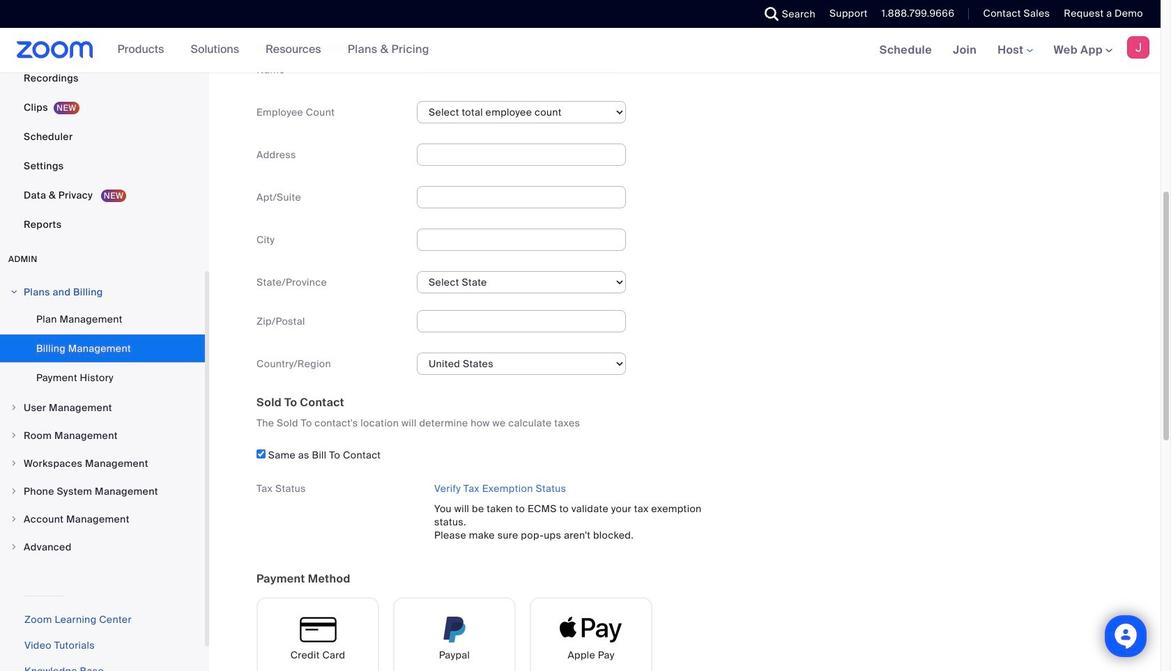 Task type: describe. For each thing, give the bounding box(es) containing it.
side navigation navigation
[[0, 0, 209, 671]]

meetings navigation
[[869, 28, 1161, 73]]

personal menu menu
[[0, 0, 205, 240]]

7 menu item from the top
[[0, 534, 205, 560]]

right image for 1st menu item from the top of the admin menu menu
[[10, 288, 18, 296]]

5 menu item from the top
[[0, 478, 205, 505]]

product information navigation
[[107, 28, 440, 72]]

2 menu item from the top
[[0, 395, 205, 421]]

1 right image from the top
[[10, 404, 18, 412]]

1 menu item from the top
[[0, 279, 205, 305]]



Task type: vqa. For each thing, say whether or not it's contained in the screenshot.
Edit
no



Task type: locate. For each thing, give the bounding box(es) containing it.
right image for second menu item from the bottom
[[10, 515, 18, 523]]

6 menu item from the top
[[0, 506, 205, 533]]

None text field
[[417, 0, 626, 16], [417, 143, 626, 166], [417, 228, 626, 251], [417, 0, 626, 16], [417, 143, 626, 166], [417, 228, 626, 251]]

3 menu item from the top
[[0, 422, 205, 449]]

3 right image from the top
[[10, 487, 18, 496]]

right image for fourth menu item from the bottom
[[10, 459, 18, 468]]

right image for fifth menu item from the top of the admin menu menu
[[10, 487, 18, 496]]

1 right image from the top
[[10, 288, 18, 296]]

1 vertical spatial right image
[[10, 431, 18, 440]]

2 right image from the top
[[10, 431, 18, 440]]

zoom logo image
[[17, 41, 93, 59]]

banner
[[0, 28, 1161, 73]]

menu item
[[0, 279, 205, 305], [0, 395, 205, 421], [0, 422, 205, 449], [0, 450, 205, 477], [0, 478, 205, 505], [0, 506, 205, 533], [0, 534, 205, 560]]

right image for 7th menu item from the top of the admin menu menu
[[10, 543, 18, 551]]

4 right image from the top
[[10, 515, 18, 523]]

right image
[[10, 288, 18, 296], [10, 459, 18, 468], [10, 487, 18, 496], [10, 515, 18, 523], [10, 543, 18, 551]]

admin menu menu
[[0, 279, 205, 562]]

2 right image from the top
[[10, 459, 18, 468]]

profile picture image
[[1127, 36, 1149, 59]]

right image
[[10, 404, 18, 412], [10, 431, 18, 440]]

4 menu item from the top
[[0, 450, 205, 477]]

0 vertical spatial right image
[[10, 404, 18, 412]]

5 right image from the top
[[10, 543, 18, 551]]

None checkbox
[[257, 449, 266, 458]]

menu
[[0, 305, 205, 393]]

None text field
[[417, 47, 626, 70], [417, 186, 626, 208], [417, 310, 626, 332], [417, 47, 626, 70], [417, 186, 626, 208], [417, 310, 626, 332]]



